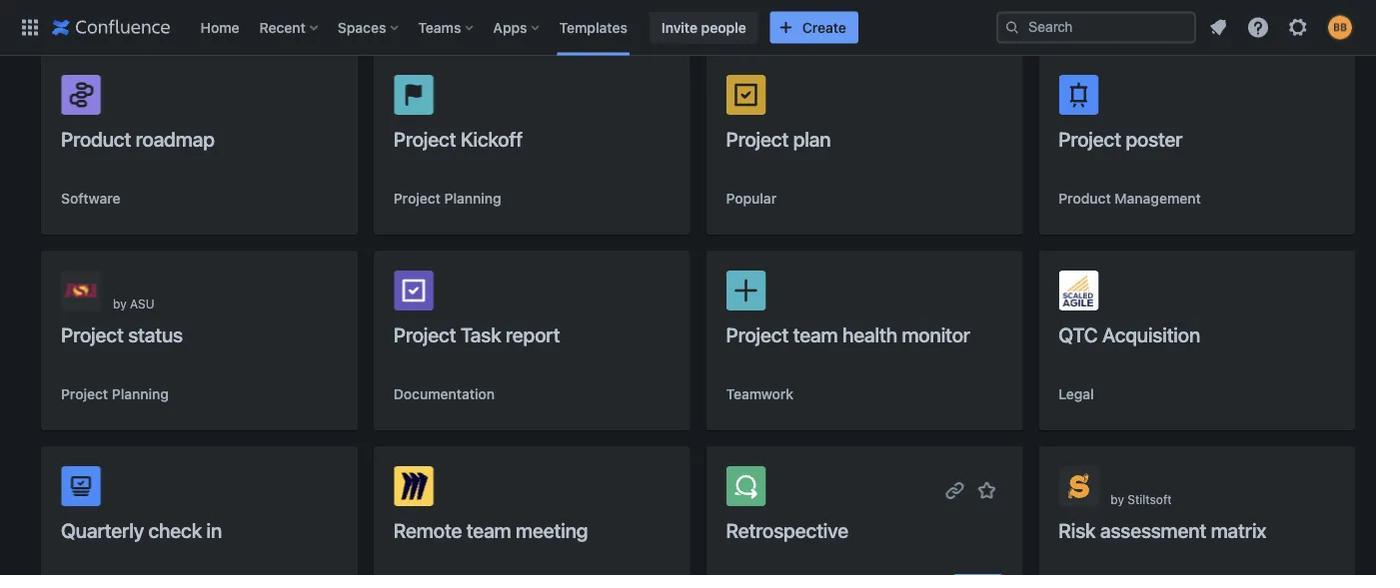 Task type: vqa. For each thing, say whether or not it's contained in the screenshot.
SOME ERRORS: 0
no



Task type: describe. For each thing, give the bounding box(es) containing it.
templates
[[559, 19, 628, 35]]

report
[[506, 323, 560, 346]]

project down project status
[[61, 386, 108, 403]]

software
[[61, 190, 120, 207]]

recent button
[[253, 11, 326, 43]]

quarterly
[[61, 519, 144, 542]]

banner containing home
[[0, 0, 1376, 56]]

remote
[[394, 519, 462, 542]]

planning for status
[[112, 386, 169, 403]]

check
[[148, 519, 202, 542]]

quarterly check in
[[61, 519, 222, 542]]

product for product management
[[1059, 190, 1111, 207]]

acquisition
[[1102, 323, 1200, 346]]

plan
[[793, 127, 831, 150]]

apps
[[493, 19, 527, 35]]

templates link
[[553, 11, 634, 43]]

management
[[1115, 190, 1201, 207]]

retrospective
[[726, 519, 848, 542]]

project down by asu
[[61, 323, 124, 346]]

team for project
[[793, 323, 838, 346]]

kickoff
[[461, 127, 523, 150]]

project left task
[[394, 323, 456, 346]]

project planning button for kickoff
[[394, 189, 501, 209]]

risk assessment matrix
[[1059, 519, 1267, 542]]

invite people button
[[650, 11, 758, 43]]

help icon image
[[1246, 15, 1270, 39]]

legal
[[1059, 386, 1094, 403]]

project up teamwork
[[726, 323, 789, 346]]

matrix
[[1211, 519, 1267, 542]]

by for assessment
[[1111, 493, 1124, 507]]

legal button
[[1059, 385, 1094, 405]]

search image
[[1004, 19, 1020, 35]]

project team health monitor
[[726, 323, 970, 346]]

popular button
[[726, 189, 777, 209]]

product for product roadmap
[[61, 127, 131, 150]]

project down 'project kickoff'
[[394, 190, 441, 207]]

task
[[461, 323, 501, 346]]

status
[[128, 323, 183, 346]]

project status
[[61, 323, 183, 346]]

by asu
[[113, 297, 155, 311]]

project planning button for status
[[61, 385, 169, 405]]

risk
[[1059, 519, 1096, 542]]

product management button
[[1059, 189, 1201, 209]]

teamwork
[[726, 386, 794, 403]]

product management
[[1059, 190, 1201, 207]]

project planning for status
[[61, 386, 169, 403]]



Task type: locate. For each thing, give the bounding box(es) containing it.
teams
[[418, 19, 461, 35]]

spaces
[[338, 19, 386, 35]]

1 vertical spatial team
[[466, 519, 511, 542]]

product up software on the left
[[61, 127, 131, 150]]

meeting
[[516, 519, 588, 542]]

software button
[[61, 189, 120, 209]]

remote team meeting button
[[374, 447, 690, 576]]

banner
[[0, 0, 1376, 56]]

teamwork button
[[726, 385, 794, 405]]

popular
[[726, 190, 777, 207]]

project
[[394, 127, 456, 150], [726, 127, 789, 150], [1059, 127, 1121, 150], [394, 190, 441, 207], [61, 323, 124, 346], [394, 323, 456, 346], [726, 323, 789, 346], [61, 386, 108, 403]]

by left asu at the left of the page
[[113, 297, 127, 311]]

create
[[802, 19, 846, 35]]

in
[[206, 519, 222, 542]]

product down the project poster
[[1059, 190, 1111, 207]]

project planning
[[394, 190, 501, 207], [61, 386, 169, 403]]

appswitcher icon image
[[18, 15, 42, 39]]

project planning down 'project kickoff'
[[394, 190, 501, 207]]

1 horizontal spatial by
[[1111, 493, 1124, 507]]

share link image
[[943, 479, 967, 503]]

project left poster
[[1059, 127, 1121, 150]]

by for status
[[113, 297, 127, 311]]

by stiltsoft
[[1111, 493, 1172, 507]]

documentation
[[394, 386, 495, 403]]

health
[[842, 323, 897, 346]]

product roadmap
[[61, 127, 215, 150]]

1 horizontal spatial project planning button
[[394, 189, 501, 209]]

1 vertical spatial project planning button
[[61, 385, 169, 405]]

0 vertical spatial product
[[61, 127, 131, 150]]

0 vertical spatial team
[[793, 323, 838, 346]]

spaces button
[[332, 11, 406, 43]]

by
[[113, 297, 127, 311], [1111, 493, 1124, 507]]

project task report
[[394, 323, 560, 346]]

project planning button
[[394, 189, 501, 209], [61, 385, 169, 405]]

people
[[701, 19, 746, 35]]

planning down 'project kickoff'
[[444, 190, 501, 207]]

assessment
[[1100, 519, 1206, 542]]

home link
[[194, 11, 245, 43]]

project planning down project status
[[61, 386, 169, 403]]

team for remote
[[466, 519, 511, 542]]

product inside product management button
[[1059, 190, 1111, 207]]

notification icon image
[[1206, 15, 1230, 39]]

monitor
[[902, 323, 970, 346]]

0 vertical spatial by
[[113, 297, 127, 311]]

team right remote
[[466, 519, 511, 542]]

0 vertical spatial project planning
[[394, 190, 501, 207]]

qtc
[[1059, 323, 1098, 346]]

0 vertical spatial project planning button
[[394, 189, 501, 209]]

project planning button down project status
[[61, 385, 169, 405]]

remote team meeting
[[394, 519, 588, 542]]

apps button
[[487, 11, 547, 43]]

quarterly check in button
[[41, 447, 358, 576]]

project left the plan
[[726, 127, 789, 150]]

1 horizontal spatial team
[[793, 323, 838, 346]]

stiltsoft
[[1128, 493, 1172, 507]]

0 horizontal spatial planning
[[112, 386, 169, 403]]

team
[[793, 323, 838, 346], [466, 519, 511, 542]]

planning down status
[[112, 386, 169, 403]]

retrospective button
[[706, 447, 1023, 576]]

project planning button down 'project kickoff'
[[394, 189, 501, 209]]

0 vertical spatial planning
[[444, 190, 501, 207]]

confluence image
[[52, 15, 170, 39], [52, 15, 170, 39]]

1 horizontal spatial project planning
[[394, 190, 501, 207]]

home
[[200, 19, 239, 35]]

roadmap
[[136, 127, 215, 150]]

1 horizontal spatial planning
[[444, 190, 501, 207]]

project planning for kickoff
[[394, 190, 501, 207]]

0 horizontal spatial project planning button
[[61, 385, 169, 405]]

1 vertical spatial project planning
[[61, 386, 169, 403]]

recent
[[259, 19, 306, 35]]

project plan
[[726, 127, 831, 150]]

product
[[61, 127, 131, 150], [1059, 190, 1111, 207]]

1 vertical spatial by
[[1111, 493, 1124, 507]]

Search field
[[996, 11, 1196, 43]]

1 vertical spatial product
[[1059, 190, 1111, 207]]

project left kickoff
[[394, 127, 456, 150]]

documentation button
[[394, 385, 495, 405]]

by left stiltsoft
[[1111, 493, 1124, 507]]

asu
[[130, 297, 155, 311]]

0 horizontal spatial by
[[113, 297, 127, 311]]

poster
[[1126, 127, 1183, 150]]

planning
[[444, 190, 501, 207], [112, 386, 169, 403]]

team left health
[[793, 323, 838, 346]]

invite people
[[662, 19, 746, 35]]

0 horizontal spatial project planning
[[61, 386, 169, 403]]

0 horizontal spatial team
[[466, 519, 511, 542]]

0 horizontal spatial product
[[61, 127, 131, 150]]

settings icon image
[[1286, 15, 1310, 39]]

invite
[[662, 19, 698, 35]]

teams button
[[412, 11, 481, 43]]

star retrospective image
[[975, 479, 999, 503]]

project kickoff
[[394, 127, 523, 150]]

1 horizontal spatial product
[[1059, 190, 1111, 207]]

qtc acquisition
[[1059, 323, 1200, 346]]

1 vertical spatial planning
[[112, 386, 169, 403]]

create button
[[770, 11, 858, 43]]

global element
[[12, 0, 996, 55]]

team inside the remote team meeting button
[[466, 519, 511, 542]]

planning for kickoff
[[444, 190, 501, 207]]

project poster
[[1059, 127, 1183, 150]]



